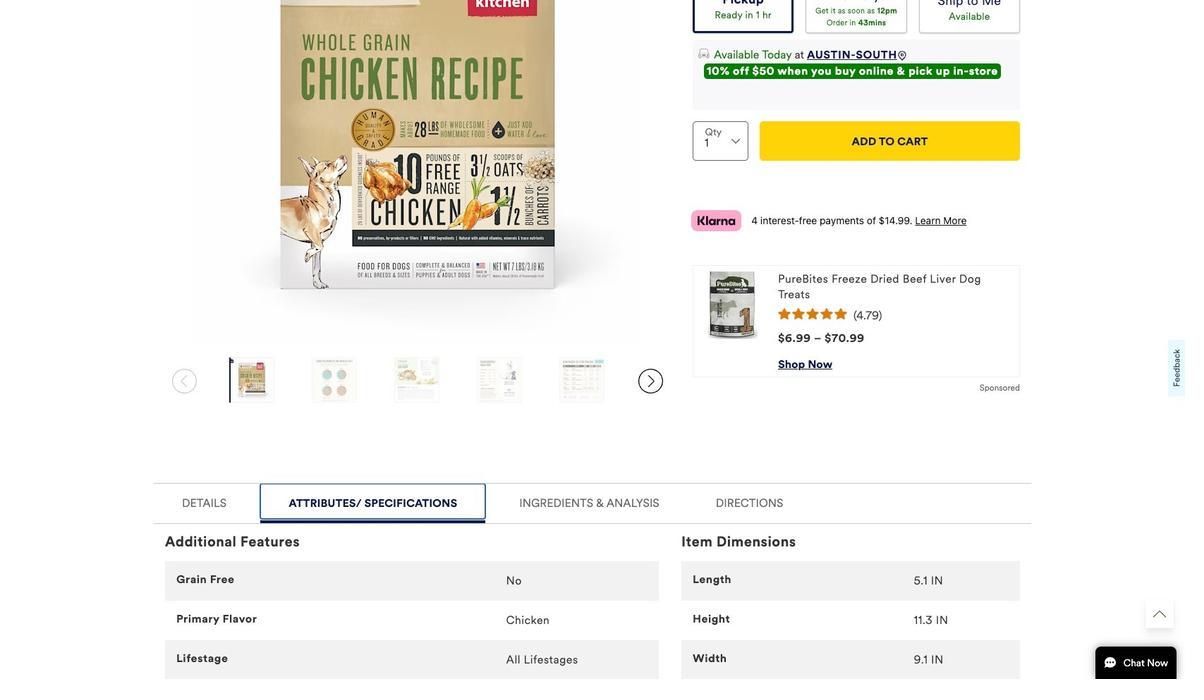 Task type: locate. For each thing, give the bounding box(es) containing it.
the honest kitchen dehydrated whole grain chicken recipe dog food, 7 lbs. - thumbnail-1 image
[[230, 358, 273, 403]]

delivery-method-Ship to Me-Available radio
[[919, 0, 1020, 33]]

scroll to top image
[[1154, 608, 1166, 621]]

rating 4.79 out of 5 element
[[778, 308, 1014, 320]]

the honest kitchen dehydrated whole grain chicken recipe dog food, 7 lbs. - thumbnail-4 image
[[478, 358, 522, 403]]

delivery-method-Delivery-Available radio
[[806, 0, 907, 33]]

product details tab list
[[154, 483, 1032, 679]]

option group
[[693, 0, 1020, 33]]



Task type: describe. For each thing, give the bounding box(es) containing it.
the honest kitchen dehydrated whole grain chicken recipe dog food, 7 lbs. - thumbnail-3 image
[[395, 358, 439, 403]]

delivery-method-Pickup-Available radio
[[693, 0, 794, 33]]

the honest kitchen dehydrated whole grain chicken recipe dog food, 7 lbs. - thumbnail-2 image
[[312, 358, 356, 403]]

the honest kitchen dehydrated whole grain chicken recipe dog food, 7 lbs. - thumbnail-5 image
[[560, 358, 604, 403]]

from $6.99 up to $70.99 element
[[778, 332, 865, 345]]

the honest kitchen dehydrated whole grain chicken recipe dog food, 7 lbs. - carousel image #1 image
[[193, 0, 642, 347]]



Task type: vqa. For each thing, say whether or not it's contained in the screenshot.
1st 14 reviews element from right
no



